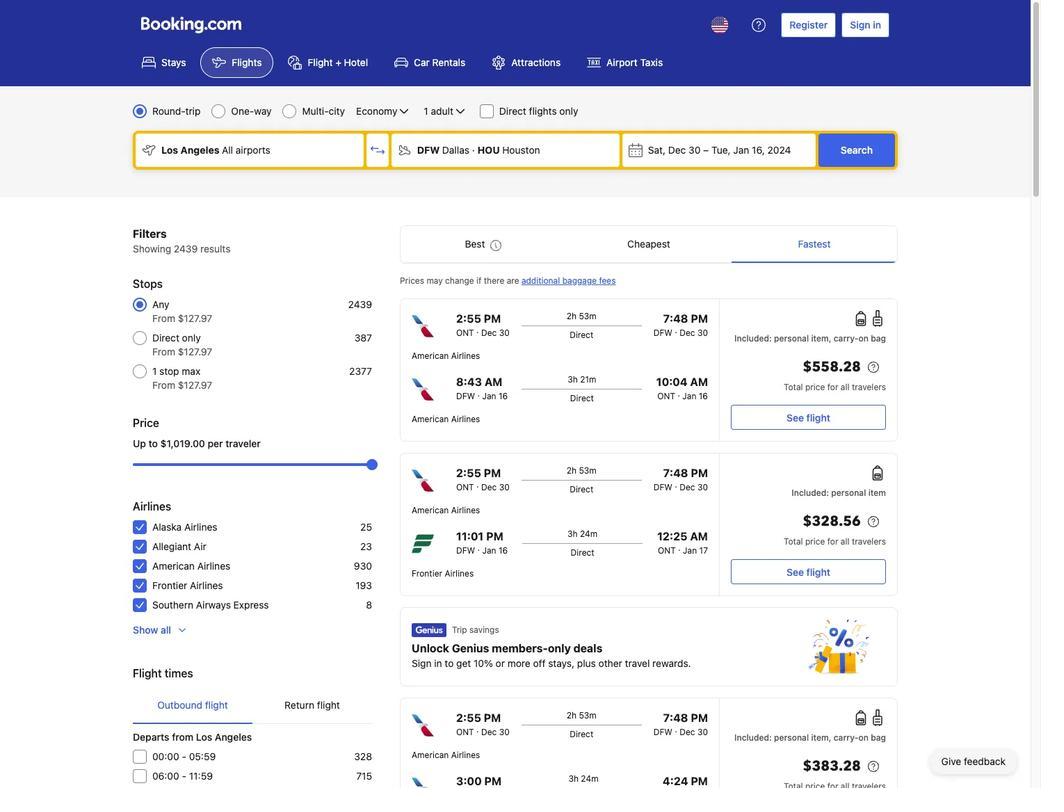 Task type: vqa. For each thing, say whether or not it's contained in the screenshot.


Task type: locate. For each thing, give the bounding box(es) containing it.
total down $558.28 region
[[784, 382, 803, 392]]

total for $558.28
[[784, 382, 803, 392]]

0 vertical spatial bag
[[871, 333, 886, 344]]

1 total from the top
[[784, 382, 803, 392]]

from down stop
[[152, 379, 175, 391]]

1 vertical spatial item,
[[812, 733, 832, 743]]

1 left adult at the left of the page
[[424, 105, 428, 117]]

3h 24m
[[568, 529, 598, 539], [569, 774, 599, 784]]

1 vertical spatial 53m
[[579, 465, 597, 476]]

7:48 pm dfw . dec 30 for $328.56
[[654, 467, 708, 493]]

there
[[484, 276, 505, 286]]

3h for $558.28
[[568, 374, 578, 385]]

0 horizontal spatial in
[[434, 657, 442, 669]]

1 2h 53m from the top
[[567, 311, 597, 321]]

1 vertical spatial 2:55
[[456, 467, 481, 479]]

los down round-
[[161, 144, 178, 156]]

0 vertical spatial all
[[841, 382, 850, 392]]

flight inside button
[[205, 699, 228, 711]]

1 horizontal spatial los
[[196, 731, 212, 743]]

direct inside direct only from $127.97
[[152, 332, 179, 344]]

ont inside 12:25 am ont . jan 17
[[658, 545, 676, 556]]

0 vertical spatial personal
[[774, 333, 809, 344]]

flight right the outbound on the left
[[205, 699, 228, 711]]

outbound flight
[[157, 699, 228, 711]]

2 vertical spatial 2:55 pm ont . dec 30
[[456, 712, 510, 737]]

see down $558.28 region
[[787, 412, 804, 423]]

sign down unlock
[[412, 657, 432, 669]]

only up stays,
[[548, 642, 571, 655]]

1 vertical spatial travelers
[[852, 536, 886, 547]]

item,
[[812, 333, 832, 344], [812, 733, 832, 743]]

715
[[356, 770, 372, 782]]

2:55 pm ont . dec 30 down 'if'
[[456, 312, 510, 338]]

2 carry- from the top
[[834, 733, 859, 743]]

0 horizontal spatial los
[[161, 144, 178, 156]]

2 for from the top
[[828, 536, 839, 547]]

personal up $558.28 region
[[774, 333, 809, 344]]

stays,
[[548, 657, 575, 669]]

1 vertical spatial carry-
[[834, 733, 859, 743]]

.
[[477, 325, 479, 335], [675, 325, 678, 335], [478, 388, 480, 399], [678, 388, 680, 399], [477, 479, 479, 490], [675, 479, 678, 490], [478, 543, 480, 553], [678, 543, 681, 553], [477, 724, 479, 735], [675, 724, 678, 735]]

jan inside 8:43 am dfw . jan 16
[[482, 391, 496, 401]]

0 vertical spatial price
[[806, 382, 825, 392]]

1 see from the top
[[787, 412, 804, 423]]

flight left times
[[133, 667, 162, 680]]

0 vertical spatial angeles
[[181, 144, 220, 156]]

1 vertical spatial all
[[841, 536, 850, 547]]

1 2:55 pm ont . dec 30 from the top
[[456, 312, 510, 338]]

+
[[335, 56, 342, 68]]

see flight button down $558.28 region
[[731, 405, 886, 430]]

item, up $558.28
[[812, 333, 832, 344]]

2 vertical spatial $127.97
[[178, 379, 212, 391]]

- left 11:59
[[182, 770, 186, 782]]

1 vertical spatial 7:48
[[663, 467, 688, 479]]

1 see flight button from the top
[[731, 405, 886, 430]]

1 see flight from the top
[[787, 412, 831, 423]]

on up $558.28
[[859, 333, 869, 344]]

30 inside popup button
[[689, 144, 701, 156]]

dfw
[[417, 144, 440, 156], [654, 328, 673, 338], [456, 391, 475, 401], [654, 482, 673, 493], [456, 545, 475, 556], [654, 727, 673, 737]]

2:55 for $558.28
[[456, 312, 481, 325]]

3 $127.97 from the top
[[178, 379, 212, 391]]

1 vertical spatial personal
[[832, 488, 866, 498]]

0 vertical spatial 7:48
[[663, 312, 688, 325]]

all down $558.28
[[841, 382, 850, 392]]

dfw dallas · hou houston
[[417, 144, 540, 156]]

0 vertical spatial frontier airlines
[[412, 568, 474, 579]]

1 total price for all travelers from the top
[[784, 382, 886, 392]]

3h
[[568, 374, 578, 385], [568, 529, 578, 539], [569, 774, 579, 784]]

0 horizontal spatial tab list
[[133, 687, 372, 725]]

jan
[[734, 144, 750, 156], [482, 391, 496, 401], [683, 391, 697, 401], [482, 545, 496, 556], [683, 545, 697, 556]]

in
[[873, 19, 882, 31], [434, 657, 442, 669]]

dfw down 8:43
[[456, 391, 475, 401]]

0 vertical spatial see flight button
[[731, 405, 886, 430]]

included: personal item, carry-on bag up $383.28 region on the bottom of the page
[[735, 733, 886, 743]]

2439 inside filters showing 2439 results
[[174, 243, 198, 255]]

2 2h 53m from the top
[[567, 465, 597, 476]]

0 vertical spatial total price for all travelers
[[784, 382, 886, 392]]

1 vertical spatial 2h 53m
[[567, 465, 597, 476]]

cheapest button
[[566, 226, 732, 262]]

1 left stop
[[152, 365, 157, 377]]

2 vertical spatial 53m
[[579, 710, 597, 721]]

1 vertical spatial included: personal item, carry-on bag
[[735, 733, 886, 743]]

travelers down $558.28
[[852, 382, 886, 392]]

airlines up 8:43
[[451, 351, 480, 361]]

personal left item
[[832, 488, 866, 498]]

search
[[841, 144, 873, 156]]

2439
[[174, 243, 198, 255], [348, 298, 372, 310]]

0 vertical spatial -
[[182, 751, 186, 763]]

53m
[[579, 311, 597, 321], [579, 465, 597, 476], [579, 710, 597, 721]]

1 vertical spatial from
[[152, 346, 175, 358]]

travelers down $328.56
[[852, 536, 886, 547]]

0 vertical spatial only
[[560, 105, 578, 117]]

car rentals
[[414, 56, 466, 68]]

3 2:55 pm ont . dec 30 from the top
[[456, 712, 510, 737]]

1 horizontal spatial frontier airlines
[[412, 568, 474, 579]]

2 vertical spatial 2:55
[[456, 712, 481, 724]]

item, up the $383.28
[[812, 733, 832, 743]]

flight left "+"
[[308, 56, 333, 68]]

jan for 11:01 pm
[[482, 545, 496, 556]]

ont down 10:04
[[658, 391, 676, 401]]

3 53m from the top
[[579, 710, 597, 721]]

1 horizontal spatial 1
[[424, 105, 428, 117]]

0 vertical spatial 2h 53m
[[567, 311, 597, 321]]

on up the $383.28
[[859, 733, 869, 743]]

2 vertical spatial all
[[161, 624, 171, 636]]

1 vertical spatial 2h
[[567, 465, 577, 476]]

dec
[[668, 144, 686, 156], [481, 328, 497, 338], [680, 328, 695, 338], [481, 482, 497, 493], [680, 482, 695, 493], [481, 727, 497, 737], [680, 727, 695, 737]]

1 travelers from the top
[[852, 382, 886, 392]]

1 vertical spatial total
[[784, 536, 803, 547]]

1 vertical spatial to
[[445, 657, 454, 669]]

1 vertical spatial 24m
[[581, 774, 599, 784]]

price for $328.56
[[806, 536, 825, 547]]

airlines up 3:00
[[451, 750, 480, 760]]

included: personal item
[[792, 488, 886, 498]]

angeles left all
[[181, 144, 220, 156]]

american airlines down 8:43
[[412, 414, 480, 424]]

2 vertical spatial from
[[152, 379, 175, 391]]

dfw up 4:24
[[654, 727, 673, 737]]

1 horizontal spatial tab list
[[401, 226, 898, 264]]

see flight button for $328.56
[[731, 559, 886, 584]]

am inside 10:04 am ont . jan 16
[[690, 376, 708, 388]]

direct only from $127.97
[[152, 332, 212, 358]]

7:48
[[663, 312, 688, 325], [663, 467, 688, 479], [663, 712, 688, 724]]

16
[[499, 391, 508, 401], [699, 391, 708, 401], [499, 545, 508, 556]]

2 travelers from the top
[[852, 536, 886, 547]]

frontier airlines
[[412, 568, 474, 579], [152, 580, 223, 591]]

2 see flight button from the top
[[731, 559, 886, 584]]

0 vertical spatial see
[[787, 412, 804, 423]]

dfw down 11:01
[[456, 545, 475, 556]]

tab list containing best
[[401, 226, 898, 264]]

7:48 up 10:04
[[663, 312, 688, 325]]

am for $558.28
[[690, 376, 708, 388]]

flights
[[232, 56, 262, 68]]

11:01 pm dfw . jan 16
[[456, 530, 508, 556]]

best
[[465, 238, 485, 250]]

2:55 down get
[[456, 712, 481, 724]]

2 $127.97 from the top
[[178, 346, 212, 358]]

0 vertical spatial item,
[[812, 333, 832, 344]]

in down unlock
[[434, 657, 442, 669]]

american airlines up 11:01
[[412, 505, 480, 516]]

see for $328.56
[[787, 566, 804, 578]]

unlock
[[412, 642, 449, 655]]

from
[[152, 312, 175, 324], [152, 346, 175, 358], [152, 379, 175, 391]]

$127.97 inside direct only from $127.97
[[178, 346, 212, 358]]

1 vertical spatial -
[[182, 770, 186, 782]]

american airlines up 3:00
[[412, 750, 480, 760]]

am for $328.56
[[690, 530, 708, 543]]

sign
[[850, 19, 871, 31], [412, 657, 432, 669]]

register
[[790, 19, 828, 31]]

1 vertical spatial tab list
[[133, 687, 372, 725]]

frontier
[[412, 568, 443, 579], [152, 580, 187, 591]]

1 vertical spatial 7:48 pm dfw . dec 30
[[654, 467, 708, 493]]

30 left the –
[[689, 144, 701, 156]]

included: up $558.28 region
[[735, 333, 772, 344]]

all right show
[[161, 624, 171, 636]]

booking.com logo image
[[141, 16, 241, 33], [141, 16, 241, 33]]

2 7:48 from the top
[[663, 467, 688, 479]]

flight right return
[[317, 699, 340, 711]]

3 2h from the top
[[567, 710, 577, 721]]

2:55 pm ont . dec 30
[[456, 312, 510, 338], [456, 467, 510, 493], [456, 712, 510, 737]]

1
[[424, 105, 428, 117], [152, 365, 157, 377]]

tab list for departs from los angeles
[[133, 687, 372, 725]]

0 vertical spatial travelers
[[852, 382, 886, 392]]

flight down $558.28 region
[[807, 412, 831, 423]]

7:48 pm dfw . dec 30 up the 12:25 on the right of the page
[[654, 467, 708, 493]]

best image
[[491, 240, 502, 251]]

2 see from the top
[[787, 566, 804, 578]]

or
[[496, 657, 505, 669]]

express
[[234, 599, 269, 611]]

included:
[[735, 333, 772, 344], [792, 488, 829, 498], [735, 733, 772, 743]]

city
[[329, 105, 345, 117]]

airlines up air
[[184, 521, 217, 533]]

2439 left 'results'
[[174, 243, 198, 255]]

fastest
[[798, 238, 831, 250]]

0 vertical spatial see flight
[[787, 412, 831, 423]]

0 vertical spatial 2h
[[567, 311, 577, 321]]

1 - from the top
[[182, 751, 186, 763]]

1 vertical spatial price
[[806, 536, 825, 547]]

departs
[[133, 731, 169, 743]]

0 vertical spatial included:
[[735, 333, 772, 344]]

angeles up 05:59
[[215, 731, 252, 743]]

7:48 for $328.56
[[663, 467, 688, 479]]

2 7:48 pm dfw . dec 30 from the top
[[654, 467, 708, 493]]

see down "$328.56" region
[[787, 566, 804, 578]]

16 inside 8:43 am dfw . jan 16
[[499, 391, 508, 401]]

7:48 pm dfw . dec 30 up 4:24 pm
[[654, 712, 708, 737]]

best image
[[491, 240, 502, 251]]

included: personal item, carry-on bag
[[735, 333, 886, 344], [735, 733, 886, 743]]

price down "$328.56" region
[[806, 536, 825, 547]]

only down any from $127.97 at the left top of page
[[182, 332, 201, 344]]

hotel
[[344, 56, 368, 68]]

airlines down 11:01 pm dfw . jan 16
[[445, 568, 474, 579]]

2 included: personal item, carry-on bag from the top
[[735, 733, 886, 743]]

only inside unlock genius members-only deals sign in to get 10% or more off stays, plus other travel rewards.
[[548, 642, 571, 655]]

sign inside unlock genius members-only deals sign in to get 10% or more off stays, plus other travel rewards.
[[412, 657, 432, 669]]

filters showing 2439 results
[[133, 228, 231, 255]]

genius
[[452, 642, 489, 655]]

dec down there
[[481, 328, 497, 338]]

2 2:55 pm ont . dec 30 from the top
[[456, 467, 510, 493]]

ont down the 12:25 on the right of the page
[[658, 545, 676, 556]]

attractions link
[[480, 47, 573, 78]]

jan inside popup button
[[734, 144, 750, 156]]

1 7:48 pm dfw . dec 30 from the top
[[654, 312, 708, 338]]

- for 06:00
[[182, 770, 186, 782]]

1 7:48 from the top
[[663, 312, 688, 325]]

0 horizontal spatial 1
[[152, 365, 157, 377]]

1 2h from the top
[[567, 311, 577, 321]]

2 total from the top
[[784, 536, 803, 547]]

attractions
[[512, 56, 561, 68]]

in inside unlock genius members-only deals sign in to get 10% or more off stays, plus other travel rewards.
[[434, 657, 442, 669]]

included: up $383.28 region on the bottom of the page
[[735, 733, 772, 743]]

2 - from the top
[[182, 770, 186, 782]]

1 vertical spatial flight
[[133, 667, 162, 680]]

price for $558.28
[[806, 382, 825, 392]]

2 see flight from the top
[[787, 566, 831, 578]]

0 vertical spatial 53m
[[579, 311, 597, 321]]

2 vertical spatial only
[[548, 642, 571, 655]]

0 vertical spatial in
[[873, 19, 882, 31]]

jan for 8:43 am
[[482, 391, 496, 401]]

am inside 12:25 am ont . jan 17
[[690, 530, 708, 543]]

0 horizontal spatial frontier
[[152, 580, 187, 591]]

to inside unlock genius members-only deals sign in to get 10% or more off stays, plus other travel rewards.
[[445, 657, 454, 669]]

1 vertical spatial 3h
[[568, 529, 578, 539]]

1 vertical spatial angeles
[[215, 731, 252, 743]]

16 inside 11:01 pm dfw . jan 16
[[499, 545, 508, 556]]

3h for $328.56
[[568, 529, 578, 539]]

dfw left dallas in the left top of the page
[[417, 144, 440, 156]]

1 vertical spatial bag
[[871, 733, 886, 743]]

show all
[[133, 624, 171, 636]]

results
[[200, 243, 231, 255]]

2 53m from the top
[[579, 465, 597, 476]]

1 vertical spatial $127.97
[[178, 346, 212, 358]]

7:48 up the 12:25 on the right of the page
[[663, 467, 688, 479]]

carry- up the $383.28
[[834, 733, 859, 743]]

4:24 pm
[[663, 775, 708, 788]]

dec up 3:00 pm
[[481, 727, 497, 737]]

sign right register
[[850, 19, 871, 31]]

1 $127.97 from the top
[[178, 312, 212, 324]]

0 vertical spatial 3h
[[568, 374, 578, 385]]

all for $328.56
[[841, 536, 850, 547]]

economy
[[356, 105, 398, 117]]

0 vertical spatial 1
[[424, 105, 428, 117]]

from inside direct only from $127.97
[[152, 346, 175, 358]]

jan inside 12:25 am ont . jan 17
[[683, 545, 697, 556]]

personal for $558.28
[[774, 333, 809, 344]]

2 vertical spatial included:
[[735, 733, 772, 743]]

0 vertical spatial 2439
[[174, 243, 198, 255]]

1 horizontal spatial in
[[873, 19, 882, 31]]

am right 8:43
[[485, 376, 503, 388]]

houston
[[502, 144, 540, 156]]

dec right the sat, at the right of page
[[668, 144, 686, 156]]

dec up 11:01
[[481, 482, 497, 493]]

one-
[[231, 105, 254, 117]]

1 vertical spatial frontier
[[152, 580, 187, 591]]

from down any
[[152, 312, 175, 324]]

0 vertical spatial frontier
[[412, 568, 443, 579]]

in right register
[[873, 19, 882, 31]]

savings
[[470, 625, 499, 635]]

travelers
[[852, 382, 886, 392], [852, 536, 886, 547]]

frontier up the southern in the bottom of the page
[[152, 580, 187, 591]]

southern airways express
[[152, 599, 269, 611]]

0 vertical spatial included: personal item, carry-on bag
[[735, 333, 886, 344]]

3 7:48 from the top
[[663, 712, 688, 724]]

1 vertical spatial see
[[787, 566, 804, 578]]

1 inside 1 stop max from $127.97
[[152, 365, 157, 377]]

included: up "$328.56" region
[[792, 488, 829, 498]]

outbound flight button
[[133, 687, 253, 724]]

all down $328.56
[[841, 536, 850, 547]]

7:48 down rewards.
[[663, 712, 688, 724]]

1 horizontal spatial sign
[[850, 19, 871, 31]]

tab list for prices may change if there are
[[401, 226, 898, 264]]

1 vertical spatial only
[[182, 332, 201, 344]]

frontier airlines down 11:01
[[412, 568, 474, 579]]

2:55 pm ont . dec 30 up 11:01
[[456, 467, 510, 493]]

1 horizontal spatial flight
[[308, 56, 333, 68]]

air
[[194, 541, 206, 552]]

up to $1,019.00 per traveler
[[133, 438, 261, 449]]

2:55 up 11:01
[[456, 467, 481, 479]]

2:55 down change
[[456, 312, 481, 325]]

jan for 12:25 am
[[683, 545, 697, 556]]

2h for $558.28
[[567, 311, 577, 321]]

2h for $328.56
[[567, 465, 577, 476]]

06:00 - 11:59
[[152, 770, 213, 782]]

frontier right 930 on the bottom left
[[412, 568, 443, 579]]

3 2h 53m from the top
[[567, 710, 597, 721]]

only inside direct only from $127.97
[[182, 332, 201, 344]]

930
[[354, 560, 372, 572]]

jan inside 11:01 pm dfw . jan 16
[[482, 545, 496, 556]]

0 vertical spatial on
[[859, 333, 869, 344]]

2 price from the top
[[806, 536, 825, 547]]

fees
[[599, 276, 616, 286]]

dfw up 10:04
[[654, 328, 673, 338]]

2439 up 387
[[348, 298, 372, 310]]

1 vertical spatial 2:55 pm ont . dec 30
[[456, 467, 510, 493]]

1 vertical spatial total price for all travelers
[[784, 536, 886, 547]]

1 on from the top
[[859, 333, 869, 344]]

total price for all travelers for $328.56
[[784, 536, 886, 547]]

am up 17 on the right
[[690, 530, 708, 543]]

bag
[[871, 333, 886, 344], [871, 733, 886, 743]]

1 vertical spatial for
[[828, 536, 839, 547]]

1 horizontal spatial frontier
[[412, 568, 443, 579]]

3 from from the top
[[152, 379, 175, 391]]

included: personal item, carry-on bag up $558.28 region
[[735, 333, 886, 344]]

to
[[149, 438, 158, 449], [445, 657, 454, 669]]

stays link
[[130, 47, 198, 78]]

0 vertical spatial total
[[784, 382, 803, 392]]

up
[[133, 438, 146, 449]]

max
[[182, 365, 201, 377]]

24m
[[580, 529, 598, 539], [581, 774, 599, 784]]

0 horizontal spatial flight
[[133, 667, 162, 680]]

$127.97 up direct only from $127.97 at left top
[[178, 312, 212, 324]]

1 for from the top
[[828, 382, 839, 392]]

angeles
[[181, 144, 220, 156], [215, 731, 252, 743]]

0 vertical spatial 7:48 pm dfw . dec 30
[[654, 312, 708, 338]]

only right flights
[[560, 105, 578, 117]]

1 vertical spatial see flight button
[[731, 559, 886, 584]]

2 2h from the top
[[567, 465, 577, 476]]

1 2:55 from the top
[[456, 312, 481, 325]]

total down "$328.56" region
[[784, 536, 803, 547]]

0 vertical spatial $127.97
[[178, 312, 212, 324]]

trip
[[452, 625, 467, 635]]

american airlines
[[412, 351, 480, 361], [412, 414, 480, 424], [412, 505, 480, 516], [152, 560, 230, 572], [412, 750, 480, 760]]

genius image
[[808, 619, 870, 675], [412, 623, 447, 637], [412, 623, 447, 637]]

tab list
[[401, 226, 898, 264], [133, 687, 372, 725]]

16 for $328.56
[[499, 545, 508, 556]]

give feedback
[[942, 756, 1006, 767]]

1 vertical spatial 1
[[152, 365, 157, 377]]

17
[[700, 545, 708, 556]]

2 vertical spatial 2h
[[567, 710, 577, 721]]

05:59
[[189, 751, 216, 763]]

0 horizontal spatial 2439
[[174, 243, 198, 255]]

0 vertical spatial to
[[149, 438, 158, 449]]

flight for flight + hotel
[[308, 56, 333, 68]]

sign in
[[850, 19, 882, 31]]

2h
[[567, 311, 577, 321], [567, 465, 577, 476], [567, 710, 577, 721]]

see flight button down "$328.56" region
[[731, 559, 886, 584]]

trip
[[185, 105, 201, 117]]

tab list containing outbound flight
[[133, 687, 372, 725]]

1 vertical spatial frontier airlines
[[152, 580, 223, 591]]

0 vertical spatial from
[[152, 312, 175, 324]]

dfw inside 8:43 am dfw . jan 16
[[456, 391, 475, 401]]

personal for $328.56
[[832, 488, 866, 498]]

stop
[[159, 365, 179, 377]]

airlines down 8:43 am dfw . jan 16
[[451, 414, 480, 424]]

30
[[689, 144, 701, 156], [499, 328, 510, 338], [698, 328, 708, 338], [499, 482, 510, 493], [698, 482, 708, 493], [499, 727, 510, 737], [698, 727, 708, 737]]

see for $558.28
[[787, 412, 804, 423]]

2 total price for all travelers from the top
[[784, 536, 886, 547]]

see flight for $328.56
[[787, 566, 831, 578]]

for down $558.28
[[828, 382, 839, 392]]

1 vertical spatial sign
[[412, 657, 432, 669]]

jan inside 10:04 am ont . jan 16
[[683, 391, 697, 401]]

2 from from the top
[[152, 346, 175, 358]]

total price for all travelers down $558.28
[[784, 382, 886, 392]]

0 vertical spatial carry-
[[834, 333, 859, 344]]

2 vertical spatial 2h 53m
[[567, 710, 597, 721]]

for down $328.56
[[828, 536, 839, 547]]

0 vertical spatial flight
[[308, 56, 333, 68]]

2:55 pm ont . dec 30 for $328.56
[[456, 467, 510, 493]]

16 inside 10:04 am ont . jan 16
[[699, 391, 708, 401]]

1 53m from the top
[[579, 311, 597, 321]]

register link
[[782, 13, 836, 38]]

1 bag from the top
[[871, 333, 886, 344]]

- for 00:00
[[182, 751, 186, 763]]

1 inside 'popup button'
[[424, 105, 428, 117]]

am inside 8:43 am dfw . jan 16
[[485, 376, 503, 388]]

price down $558.28 region
[[806, 382, 825, 392]]

1 price from the top
[[806, 382, 825, 392]]

$127.97 up max
[[178, 346, 212, 358]]

dec inside popup button
[[668, 144, 686, 156]]

1 for 1 stop max from $127.97
[[152, 365, 157, 377]]

2 on from the top
[[859, 733, 869, 743]]

2 2:55 from the top
[[456, 467, 481, 479]]

traveler
[[226, 438, 261, 449]]

to left get
[[445, 657, 454, 669]]

flight inside button
[[317, 699, 340, 711]]

1 from from the top
[[152, 312, 175, 324]]

$127.97 down max
[[178, 379, 212, 391]]



Task type: describe. For each thing, give the bounding box(es) containing it.
travelers for $328.56
[[852, 536, 886, 547]]

show
[[133, 624, 158, 636]]

193
[[356, 580, 372, 591]]

$1,019.00
[[160, 438, 205, 449]]

30 up 12:25 am ont . jan 17
[[698, 482, 708, 493]]

allegiant
[[152, 541, 191, 552]]

included: for $328.56
[[792, 488, 829, 498]]

unlock genius members-only deals sign in to get 10% or more off stays, plus other travel rewards.
[[412, 642, 691, 669]]

3 2:55 from the top
[[456, 712, 481, 724]]

members-
[[492, 642, 548, 655]]

taxis
[[641, 56, 663, 68]]

off
[[533, 657, 546, 669]]

cheapest
[[628, 238, 671, 250]]

4:24
[[663, 775, 688, 788]]

1 vertical spatial 2439
[[348, 298, 372, 310]]

search button
[[819, 134, 895, 167]]

airlines up 11:01
[[451, 505, 480, 516]]

dec up the 12:25 on the right of the page
[[680, 482, 695, 493]]

. inside 8:43 am dfw . jan 16
[[478, 388, 480, 399]]

387
[[355, 332, 372, 344]]

1 stop max from $127.97
[[152, 365, 212, 391]]

included: for $558.28
[[735, 333, 772, 344]]

baggage
[[563, 276, 597, 286]]

american airlines down air
[[152, 560, 230, 572]]

jan for 10:04 am
[[683, 391, 697, 401]]

16,
[[752, 144, 765, 156]]

plus
[[577, 657, 596, 669]]

ont up 11:01
[[456, 482, 474, 493]]

show all button
[[127, 618, 193, 643]]

all for $558.28
[[841, 382, 850, 392]]

airport taxis
[[607, 56, 663, 68]]

return
[[285, 699, 315, 711]]

$328.56 region
[[731, 511, 886, 536]]

3 7:48 pm dfw . dec 30 from the top
[[654, 712, 708, 737]]

southern
[[152, 599, 194, 611]]

car
[[414, 56, 430, 68]]

11:01
[[456, 530, 484, 543]]

stays
[[161, 56, 186, 68]]

2377
[[349, 365, 372, 377]]

round-
[[152, 105, 185, 117]]

any from $127.97
[[152, 298, 212, 324]]

per
[[208, 438, 223, 449]]

direct flights only
[[499, 105, 578, 117]]

for for $328.56
[[828, 536, 839, 547]]

0 horizontal spatial to
[[149, 438, 158, 449]]

7:48 pm dfw . dec 30 for $558.28
[[654, 312, 708, 338]]

0 vertical spatial 24m
[[580, 529, 598, 539]]

for for $558.28
[[828, 382, 839, 392]]

return flight
[[285, 699, 340, 711]]

travelers for $558.28
[[852, 382, 886, 392]]

. inside 12:25 am ont . jan 17
[[678, 543, 681, 553]]

0 horizontal spatial frontier airlines
[[152, 580, 223, 591]]

airlines up southern airways express
[[190, 580, 223, 591]]

alaska airlines
[[152, 521, 217, 533]]

1 carry- from the top
[[834, 333, 859, 344]]

25
[[361, 521, 372, 533]]

dfw inside 11:01 pm dfw . jan 16
[[456, 545, 475, 556]]

fastest button
[[732, 226, 898, 262]]

from
[[172, 731, 194, 743]]

airlines down air
[[197, 560, 230, 572]]

3:00
[[456, 775, 482, 788]]

return flight button
[[253, 687, 372, 724]]

travel
[[625, 657, 650, 669]]

sat,
[[648, 144, 666, 156]]

filters
[[133, 228, 167, 240]]

ont up 3:00
[[456, 727, 474, 737]]

prices
[[400, 276, 424, 286]]

american airlines up 8:43
[[412, 351, 480, 361]]

16 for $558.28
[[499, 391, 508, 401]]

12:25
[[658, 530, 688, 543]]

flight for flight times
[[133, 667, 162, 680]]

rewards.
[[653, 657, 691, 669]]

departs from los angeles
[[133, 731, 252, 743]]

more
[[508, 657, 531, 669]]

1 adult button
[[423, 103, 469, 120]]

0 vertical spatial sign
[[850, 19, 871, 31]]

additional
[[522, 276, 560, 286]]

2:55 pm ont . dec 30 for $558.28
[[456, 312, 510, 338]]

airlines up alaska
[[133, 500, 171, 513]]

give feedback button
[[931, 749, 1017, 774]]

alaska
[[152, 521, 182, 533]]

2 vertical spatial personal
[[774, 733, 809, 743]]

rentals
[[432, 56, 466, 68]]

adult
[[431, 105, 454, 117]]

1 item, from the top
[[812, 333, 832, 344]]

30 up 4:24 pm
[[698, 727, 708, 737]]

1 for 1 adult
[[424, 105, 428, 117]]

flight + hotel
[[308, 56, 368, 68]]

30 up 11:01 pm dfw . jan 16
[[499, 482, 510, 493]]

ont up 8:43
[[456, 328, 474, 338]]

give
[[942, 756, 962, 767]]

flight down "$328.56" region
[[807, 566, 831, 578]]

times
[[165, 667, 193, 680]]

2h 53m for $558.28
[[567, 311, 597, 321]]

11:59
[[189, 770, 213, 782]]

way
[[254, 105, 272, 117]]

get
[[456, 657, 471, 669]]

3h 21m
[[568, 374, 597, 385]]

30 down prices may change if there are additional baggage fees
[[499, 328, 510, 338]]

dec up 10:04
[[680, 328, 695, 338]]

hou
[[478, 144, 500, 156]]

. inside 10:04 am ont . jan 16
[[678, 388, 680, 399]]

2 vertical spatial 3h
[[569, 774, 579, 784]]

2 bag from the top
[[871, 733, 886, 743]]

ont inside 10:04 am ont . jan 16
[[658, 391, 676, 401]]

total for $328.56
[[784, 536, 803, 547]]

flight times
[[133, 667, 193, 680]]

2h 53m for $328.56
[[567, 465, 597, 476]]

los angeles all airports
[[161, 144, 271, 156]]

dallas
[[442, 144, 470, 156]]

30 up 10:04 am ont . jan 16
[[698, 328, 708, 338]]

53m for $558.28
[[579, 311, 597, 321]]

1 vertical spatial 3h 24m
[[569, 774, 599, 784]]

deals
[[574, 642, 603, 655]]

. inside 11:01 pm dfw . jan 16
[[478, 543, 480, 553]]

10:04
[[657, 376, 688, 388]]

$127.97 inside any from $127.97
[[178, 312, 212, 324]]

if
[[477, 276, 482, 286]]

0 vertical spatial los
[[161, 144, 178, 156]]

feedback
[[964, 756, 1006, 767]]

dec up 4:24 pm
[[680, 727, 695, 737]]

2024
[[768, 144, 791, 156]]

2 item, from the top
[[812, 733, 832, 743]]

stops
[[133, 278, 163, 290]]

all
[[222, 144, 233, 156]]

53m for $328.56
[[579, 465, 597, 476]]

$383.28 region
[[731, 756, 886, 781]]

outbound
[[157, 699, 202, 711]]

–
[[704, 144, 709, 156]]

$127.97 inside 1 stop max from $127.97
[[178, 379, 212, 391]]

$558.28 region
[[731, 356, 886, 381]]

showing
[[133, 243, 171, 255]]

dfw up the 12:25 on the right of the page
[[654, 482, 673, 493]]

additional baggage fees link
[[522, 276, 616, 286]]

2:55 for $328.56
[[456, 467, 481, 479]]

3:00 pm
[[456, 775, 502, 788]]

sat, dec 30 – tue, jan 16, 2024
[[648, 144, 791, 156]]

see flight button for $558.28
[[731, 405, 886, 430]]

1 included: personal item, carry-on bag from the top
[[735, 333, 886, 344]]

sign in link
[[842, 13, 890, 38]]

total price for all travelers for $558.28
[[784, 382, 886, 392]]

7:48 for $558.28
[[663, 312, 688, 325]]

1 vertical spatial los
[[196, 731, 212, 743]]

from inside 1 stop max from $127.97
[[152, 379, 175, 391]]

all inside button
[[161, 624, 171, 636]]

0 vertical spatial 3h 24m
[[568, 529, 598, 539]]

pm inside 11:01 pm dfw . jan 16
[[486, 530, 504, 543]]

price
[[133, 417, 159, 429]]

30 up 3:00 pm
[[499, 727, 510, 737]]

from inside any from $127.97
[[152, 312, 175, 324]]

see flight for $558.28
[[787, 412, 831, 423]]



